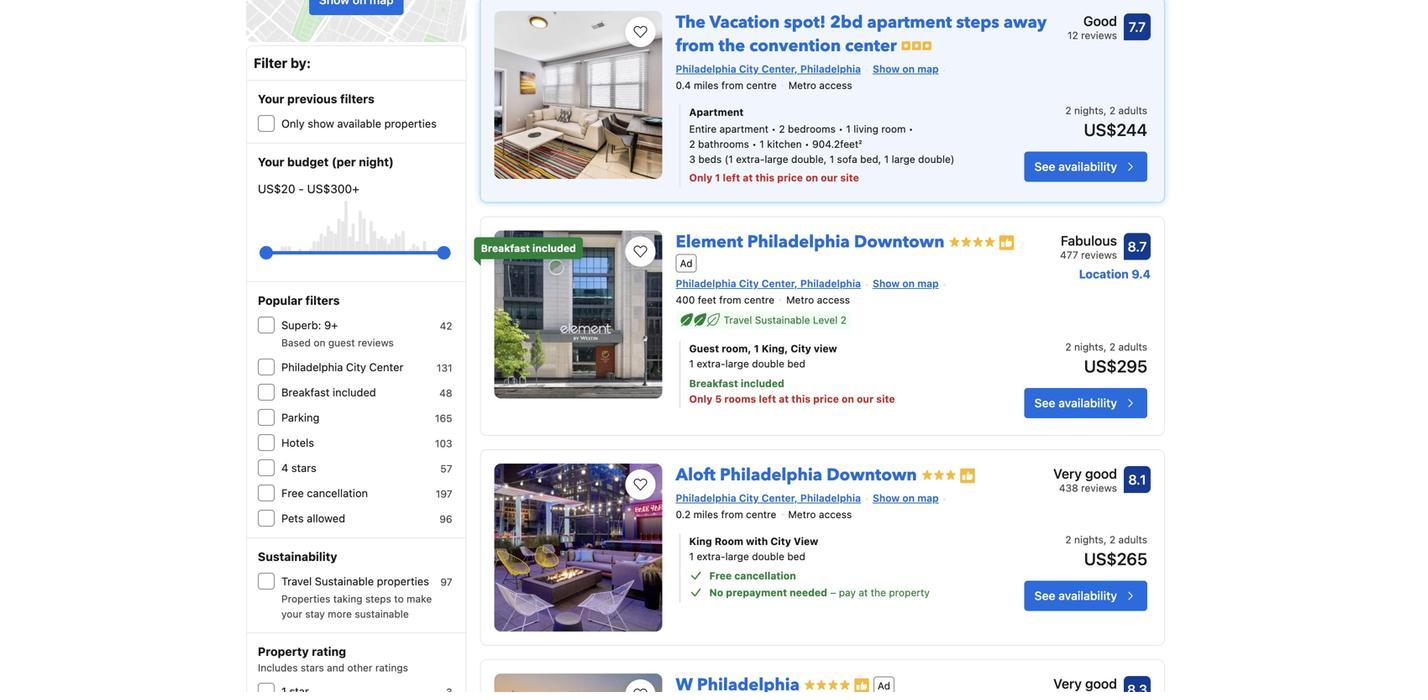 Task type: locate. For each thing, give the bounding box(es) containing it.
2 availability from the top
[[1059, 396, 1118, 410]]

0 horizontal spatial included
[[333, 386, 376, 399]]

0 vertical spatial stars
[[292, 462, 317, 474]]

the inside 'the vacation spot! 2bd apartment steps away from the convention center'
[[719, 34, 746, 58]]

access for element
[[817, 294, 850, 306]]

filters up only show available properties
[[340, 92, 375, 106]]

taking
[[333, 593, 363, 605]]

site inside the apartment entire apartment • 2 bedrooms • 1 living room • 2 bathrooms • 1 kitchen • 904.2feet² 3 beds (1 extra-large double, 1 sofa bed, 1 large double) only 1 left at this price on our site
[[841, 172, 860, 183]]

availability for aloft philadelphia downtown
[[1059, 589, 1118, 603]]

2 vertical spatial availability
[[1059, 589, 1118, 603]]

availability down us$265
[[1059, 589, 1118, 603]]

2 philadelphia city center, philadelphia from the top
[[676, 278, 861, 290]]

1 vertical spatial map
[[918, 278, 939, 290]]

2 vertical spatial centre
[[746, 509, 777, 520]]

0 vertical spatial bed
[[788, 358, 806, 370]]

0 vertical spatial metro
[[789, 79, 817, 91]]

superb: 9+
[[282, 319, 338, 332]]

travel for travel sustainable properties
[[282, 575, 312, 588]]

from down "the"
[[676, 34, 715, 58]]

1 vertical spatial site
[[877, 393, 896, 405]]

0 horizontal spatial ad
[[680, 258, 693, 269]]

1 nights from the top
[[1075, 104, 1104, 116]]

reviews inside fabulous 477 reviews
[[1082, 249, 1118, 261]]

adults
[[1119, 104, 1148, 116], [1119, 341, 1148, 353], [1119, 534, 1148, 546]]

reviews down good in the top of the page
[[1082, 29, 1118, 41]]

1 double from the top
[[752, 358, 785, 370]]

only left 5
[[690, 393, 713, 405]]

8.1
[[1129, 472, 1147, 488]]

nights for aloft philadelphia downtown
[[1075, 534, 1104, 546]]

2bd
[[830, 11, 863, 34]]

3 map from the top
[[918, 492, 939, 504]]

1 vertical spatial sustainable
[[315, 575, 374, 588]]

adults for element philadelphia downtown
[[1119, 341, 1148, 353]]

sustainable for level
[[755, 314, 811, 326]]

1 vertical spatial bed
[[788, 551, 806, 563]]

0 vertical spatial your
[[258, 92, 285, 106]]

1 bed from the top
[[788, 358, 806, 370]]

price down double,
[[778, 172, 803, 183]]

2 adults from the top
[[1119, 341, 1148, 353]]

1 vertical spatial centre
[[745, 294, 775, 306]]

0 vertical spatial cancellation
[[307, 487, 368, 500]]

0 vertical spatial extra-
[[736, 153, 765, 165]]

0 vertical spatial travel
[[724, 314, 752, 326]]

0 horizontal spatial our
[[821, 172, 838, 183]]

show on map for the vacation spot! 2bd apartment steps away from the convention center
[[873, 63, 939, 75]]

very left scored 8.3 element
[[1054, 676, 1082, 692]]

1 see availability link from the top
[[1025, 152, 1148, 182]]

nights up us$265
[[1075, 534, 1104, 546]]

1 left the kitchen
[[760, 138, 765, 150]]

0 horizontal spatial breakfast included
[[282, 386, 376, 399]]

bed down king,
[[788, 358, 806, 370]]

1 horizontal spatial free cancellation
[[710, 570, 796, 582]]

0 horizontal spatial free cancellation
[[282, 487, 368, 500]]

1 down king
[[690, 551, 694, 563]]

0 vertical spatial very
[[1054, 466, 1082, 482]]

3 show from the top
[[873, 492, 900, 504]]

element philadelphia downtown image
[[495, 231, 663, 399]]

0 vertical spatial see availability link
[[1025, 152, 1148, 182]]

bed down the view
[[788, 551, 806, 563]]

good element
[[1068, 11, 1118, 31]]

2 vertical spatial nights
[[1075, 534, 1104, 546]]

1 very good element from the top
[[1054, 464, 1118, 484]]

1 vertical spatial at
[[779, 393, 789, 405]]

reviews
[[1082, 29, 1118, 41], [1082, 249, 1118, 261], [358, 337, 394, 349], [1082, 482, 1118, 494]]

1 horizontal spatial travel
[[724, 314, 752, 326]]

show on map for element philadelphia downtown
[[873, 278, 939, 290]]

access up apartment link
[[820, 79, 853, 91]]

metro
[[789, 79, 817, 91], [787, 294, 815, 306], [789, 509, 816, 520]]

superb:
[[282, 319, 321, 332]]

from right feet
[[720, 294, 742, 306]]

0 vertical spatial this property is part of our preferred partner programme. it is committed to providing commendable service and good value. it will pay us a higher commission if you make a booking. image
[[960, 468, 976, 485]]

steps left away
[[957, 11, 1000, 34]]

center
[[846, 34, 897, 58]]

bed inside guest room, 1 king, city view 1 extra-large double bed breakfast included only 5 rooms left at this price on our site
[[788, 358, 806, 370]]

philadelphia down aloft philadelphia downtown at bottom
[[801, 492, 861, 504]]

2 vertical spatial metro
[[789, 509, 816, 520]]

from up room
[[722, 509, 744, 520]]

apartment entire apartment • 2 bedrooms • 1 living room • 2 bathrooms • 1 kitchen • 904.2feet² 3 beds (1 extra-large double, 1 sofa bed, 1 large double) only 1 left at this price on our site
[[690, 106, 955, 183]]

0 vertical spatial center,
[[762, 63, 798, 75]]

pay
[[839, 587, 856, 599]]

left down (1
[[723, 172, 741, 183]]

adults up us$244 at the right of the page
[[1119, 104, 1148, 116]]

1 horizontal spatial the
[[871, 587, 887, 599]]

1 miles from the top
[[694, 79, 719, 91]]

allowed
[[307, 512, 345, 525]]

to
[[394, 593, 404, 605]]

2 see from the top
[[1035, 396, 1056, 410]]

metro up the view
[[789, 509, 816, 520]]

2 horizontal spatial included
[[741, 378, 785, 390]]

1 vertical spatial left
[[759, 393, 777, 405]]

center, for aloft
[[762, 492, 798, 504]]

see availability link
[[1025, 152, 1148, 182], [1025, 388, 1148, 419], [1025, 581, 1148, 611]]

12
[[1068, 29, 1079, 41]]

nights inside 2 nights , 2 adults us$244
[[1075, 104, 1104, 116]]

availability down us$295
[[1059, 396, 1118, 410]]

adults for aloft philadelphia downtown
[[1119, 534, 1148, 546]]

philadelphia city center, philadelphia for the
[[676, 63, 861, 75]]

nights inside 2 nights , 2 adults us$295
[[1075, 341, 1104, 353]]

1 horizontal spatial ad
[[878, 680, 891, 692]]

good for very good
[[1086, 676, 1118, 692]]

city
[[739, 63, 759, 75], [739, 278, 759, 290], [791, 343, 812, 355], [346, 361, 366, 374], [739, 492, 759, 504], [771, 536, 792, 547]]

apartment
[[868, 11, 953, 34], [720, 123, 769, 135]]

only inside the apartment entire apartment • 2 bedrooms • 1 living room • 2 bathrooms • 1 kitchen • 904.2feet² 3 beds (1 extra-large double, 1 sofa bed, 1 large double) only 1 left at this price on our site
[[690, 172, 713, 183]]

double
[[752, 358, 785, 370], [752, 551, 785, 563]]

centre for aloft
[[746, 509, 777, 520]]

philadelphia city center, philadelphia
[[676, 63, 861, 75], [676, 278, 861, 290], [676, 492, 861, 504]]

city left view
[[791, 343, 812, 355]]

this down the kitchen
[[756, 172, 775, 183]]

0 vertical spatial at
[[743, 172, 753, 183]]

center,
[[762, 63, 798, 75], [762, 278, 798, 290], [762, 492, 798, 504]]

3 , from the top
[[1104, 534, 1107, 546]]

extra- right (1
[[736, 153, 765, 165]]

element
[[676, 231, 744, 254]]

price inside guest room, 1 king, city view 1 extra-large double bed breakfast included only 5 rooms left at this price on our site
[[814, 393, 839, 405]]

1 show on map from the top
[[873, 63, 939, 75]]

3 see from the top
[[1035, 589, 1056, 603]]

3 see availability from the top
[[1035, 589, 1118, 603]]

room,
[[722, 343, 752, 355]]

from up apartment
[[722, 79, 744, 91]]

availability for the vacation spot! 2bd apartment steps away from the convention center
[[1059, 160, 1118, 173]]

, inside 2 nights , 2 adults us$265
[[1104, 534, 1107, 546]]

see availability link for aloft philadelphia downtown
[[1025, 581, 1148, 611]]

0 vertical spatial breakfast included
[[481, 242, 576, 254]]

2 miles from the top
[[694, 509, 719, 520]]

miles for the vacation spot! 2bd apartment steps away from the convention center
[[694, 79, 719, 91]]

0.4
[[676, 79, 691, 91]]

0 vertical spatial show
[[873, 63, 900, 75]]

2 show from the top
[[873, 278, 900, 290]]

0 vertical spatial the
[[719, 34, 746, 58]]

bed,
[[861, 153, 882, 165]]

this property is part of our preferred partner programme. it is committed to providing commendable service and good value. it will pay us a higher commission if you make a booking. image
[[960, 468, 976, 485], [854, 678, 871, 692]]

scored 8.1 element
[[1124, 466, 1151, 493]]

guest
[[690, 343, 720, 355]]

double down king,
[[752, 358, 785, 370]]

the vacation spot! 2bd apartment steps away from the convention center link
[[676, 4, 1047, 58]]

element philadelphia downtown
[[676, 231, 945, 254]]

2 show on map from the top
[[873, 278, 939, 290]]

miles right 0.4
[[694, 79, 719, 91]]

stars down rating
[[301, 662, 324, 674]]

more
[[328, 608, 352, 620]]

1 vertical spatial nights
[[1075, 341, 1104, 353]]

0 vertical spatial site
[[841, 172, 860, 183]]

0 vertical spatial show on map
[[873, 63, 939, 75]]

904.2feet²
[[813, 138, 863, 150]]

, up us$295
[[1104, 341, 1107, 353]]

2 vertical spatial ,
[[1104, 534, 1107, 546]]

from for element
[[720, 294, 742, 306]]

see availability down 2 nights , 2 adults us$295
[[1035, 396, 1118, 410]]

• right room
[[909, 123, 914, 135]]

adults up us$295
[[1119, 341, 1148, 353]]

1 vertical spatial ad
[[878, 680, 891, 692]]

2 vertical spatial only
[[690, 393, 713, 405]]

city right with
[[771, 536, 792, 547]]

2 your from the top
[[258, 155, 285, 169]]

0 vertical spatial price
[[778, 172, 803, 183]]

0 horizontal spatial price
[[778, 172, 803, 183]]

2 , from the top
[[1104, 341, 1107, 353]]

0 vertical spatial see availability
[[1035, 160, 1118, 173]]

2 see availability from the top
[[1035, 396, 1118, 410]]

nights for element philadelphia downtown
[[1075, 341, 1104, 353]]

2 vertical spatial see availability link
[[1025, 581, 1148, 611]]

1 vertical spatial filters
[[306, 294, 340, 308]]

metro up travel sustainable level 2
[[787, 294, 815, 306]]

1 horizontal spatial at
[[779, 393, 789, 405]]

sustainable up king,
[[755, 314, 811, 326]]

0 vertical spatial nights
[[1075, 104, 1104, 116]]

free
[[282, 487, 304, 500], [710, 570, 732, 582]]

2 nights from the top
[[1075, 341, 1104, 353]]

, inside 2 nights , 2 adults us$295
[[1104, 341, 1107, 353]]

very good element
[[1054, 464, 1118, 484], [1054, 674, 1118, 692]]

0 vertical spatial only
[[282, 117, 305, 130]]

1 philadelphia city center, philadelphia from the top
[[676, 63, 861, 75]]

no
[[710, 587, 724, 599]]

city inside guest room, 1 king, city view 1 extra-large double bed breakfast included only 5 rooms left at this price on our site
[[791, 343, 812, 355]]

scored 8.7 element
[[1124, 233, 1151, 260]]

filter by:
[[254, 55, 311, 71]]

philadelphia down aloft
[[676, 492, 737, 504]]

adults inside 2 nights , 2 adults us$265
[[1119, 534, 1148, 546]]

see availability link down us$295
[[1025, 388, 1148, 419]]

0 horizontal spatial filters
[[306, 294, 340, 308]]

2 good from the top
[[1086, 676, 1118, 692]]

metro up apartment link
[[789, 79, 817, 91]]

very good element left 8.1
[[1054, 464, 1118, 484]]

philadelphia city center, philadelphia up travel sustainable level 2
[[676, 278, 861, 290]]

1 horizontal spatial sustainable
[[755, 314, 811, 326]]

free up "pets"
[[282, 487, 304, 500]]

stars
[[292, 462, 317, 474], [301, 662, 324, 674]]

centre
[[747, 79, 777, 91], [745, 294, 775, 306], [746, 509, 777, 520]]

free cancellation up allowed
[[282, 487, 368, 500]]

3 adults from the top
[[1119, 534, 1148, 546]]

1 left living
[[847, 123, 851, 135]]

breakfast
[[481, 242, 530, 254], [690, 378, 739, 390], [282, 386, 330, 399]]

only down 3 on the left top of page
[[690, 172, 713, 183]]

aloft philadelphia downtown image
[[495, 464, 663, 632]]

the down vacation
[[719, 34, 746, 58]]

us$295
[[1085, 356, 1148, 376]]

1 vertical spatial downtown
[[827, 464, 918, 487]]

at inside the apartment entire apartment • 2 bedrooms • 1 living room • 2 bathrooms • 1 kitchen • 904.2feet² 3 beds (1 extra-large double, 1 sofa bed, 1 large double) only 1 left at this price on our site
[[743, 172, 753, 183]]

1 availability from the top
[[1059, 160, 1118, 173]]

us$244
[[1085, 120, 1148, 139]]

the
[[719, 34, 746, 58], [871, 587, 887, 599]]

good left 8.1
[[1086, 466, 1118, 482]]

2 vertical spatial philadelphia city center, philadelphia
[[676, 492, 861, 504]]

0 vertical spatial filters
[[340, 92, 375, 106]]

0 vertical spatial miles
[[694, 79, 719, 91]]

extra-
[[736, 153, 765, 165], [697, 358, 726, 370], [697, 551, 726, 563]]

on inside the apartment entire apartment • 2 bedrooms • 1 living room • 2 bathrooms • 1 kitchen • 904.2feet² 3 beds (1 extra-large double, 1 sofa bed, 1 large double) only 1 left at this price on our site
[[806, 172, 819, 183]]

2
[[1066, 104, 1072, 116], [1110, 104, 1116, 116], [779, 123, 785, 135], [690, 138, 696, 150], [841, 314, 847, 326], [1066, 341, 1072, 353], [1110, 341, 1116, 353], [1066, 534, 1072, 546], [1110, 534, 1116, 546]]

apartment up bathrooms
[[720, 123, 769, 135]]

properties
[[385, 117, 437, 130], [377, 575, 429, 588]]

our inside guest room, 1 king, city view 1 extra-large double bed breakfast included only 5 rooms left at this price on our site
[[857, 393, 874, 405]]

3 see availability link from the top
[[1025, 581, 1148, 611]]

this property is part of our preferred partner programme. it is committed to providing commendable service and good value. it will pay us a higher commission if you make a booking. image
[[999, 234, 1016, 251], [999, 234, 1016, 251], [960, 468, 976, 485], [854, 678, 871, 692]]

1 see from the top
[[1035, 160, 1056, 173]]

cancellation up "prepayment"
[[735, 570, 796, 582]]

nights inside 2 nights , 2 adults us$265
[[1075, 534, 1104, 546]]

center, for element
[[762, 278, 798, 290]]

the
[[676, 11, 706, 34]]

1 vertical spatial double
[[752, 551, 785, 563]]

left right rooms
[[759, 393, 777, 405]]

your for your previous filters
[[258, 92, 285, 106]]

1 vertical spatial see availability
[[1035, 396, 1118, 410]]

metro access for element
[[787, 294, 850, 306]]

good
[[1086, 466, 1118, 482], [1086, 676, 1118, 692]]

reviews right "438"
[[1082, 482, 1118, 494]]

adults inside 2 nights , 2 adults us$295
[[1119, 341, 1148, 353]]

philadelphia up feet
[[676, 278, 737, 290]]

availability down us$244 at the right of the page
[[1059, 160, 1118, 173]]

philadelphia city center, philadelphia down convention
[[676, 63, 861, 75]]

our inside the apartment entire apartment • 2 bedrooms • 1 living room • 2 bathrooms • 1 kitchen • 904.2feet² 3 beds (1 extra-large double, 1 sofa bed, 1 large double) only 1 left at this price on our site
[[821, 172, 838, 183]]

see availability down 2 nights , 2 adults us$265 in the bottom right of the page
[[1035, 589, 1118, 603]]

1 horizontal spatial our
[[857, 393, 874, 405]]

sustainable
[[355, 608, 409, 620]]

map
[[918, 63, 939, 75], [918, 278, 939, 290], [918, 492, 939, 504]]

your
[[258, 92, 285, 106], [258, 155, 285, 169]]

4 stars
[[282, 462, 317, 474]]

0 vertical spatial downtown
[[855, 231, 945, 254]]

aloft philadelphia downtown link
[[676, 457, 918, 487]]

2 center, from the top
[[762, 278, 798, 290]]

2 map from the top
[[918, 278, 939, 290]]

vacation
[[710, 11, 780, 34]]

2 vertical spatial show
[[873, 492, 900, 504]]

1 horizontal spatial left
[[759, 393, 777, 405]]

included inside guest room, 1 king, city view 1 extra-large double bed breakfast included only 5 rooms left at this price on our site
[[741, 378, 785, 390]]

travel up properties
[[282, 575, 312, 588]]

0 vertical spatial apartment
[[868, 11, 953, 34]]

philadelphia city center, philadelphia for element
[[676, 278, 861, 290]]

center, down aloft philadelphia downtown at bottom
[[762, 492, 798, 504]]

0 horizontal spatial travel
[[282, 575, 312, 588]]

1 vertical spatial center,
[[762, 278, 798, 290]]

3 nights from the top
[[1075, 534, 1104, 546]]

apartment up center
[[868, 11, 953, 34]]

group
[[266, 240, 444, 266]]

see for element philadelphia downtown
[[1035, 396, 1056, 410]]

1 see availability from the top
[[1035, 160, 1118, 173]]

fabulous 477 reviews
[[1061, 233, 1118, 261]]

stars right 4
[[292, 462, 317, 474]]

3 show on map from the top
[[873, 492, 939, 504]]

1 vertical spatial free cancellation
[[710, 570, 796, 582]]

1 vertical spatial good
[[1086, 676, 1118, 692]]

nights up us$244 at the right of the page
[[1075, 104, 1104, 116]]

1 vertical spatial very
[[1054, 676, 1082, 692]]

3 philadelphia city center, philadelphia from the top
[[676, 492, 861, 504]]

adults inside 2 nights , 2 adults us$244
[[1119, 104, 1148, 116]]

1 horizontal spatial apartment
[[868, 11, 953, 34]]

price inside the apartment entire apartment • 2 bedrooms • 1 living room • 2 bathrooms • 1 kitchen • 904.2feet² 3 beds (1 extra-large double, 1 sofa bed, 1 large double) only 1 left at this price on our site
[[778, 172, 803, 183]]

see availability for aloft philadelphia downtown
[[1035, 589, 1118, 603]]

1 vertical spatial metro access
[[787, 294, 850, 306]]

centre up travel sustainable level 2
[[745, 294, 775, 306]]

1 vertical spatial stars
[[301, 662, 324, 674]]

2 see availability link from the top
[[1025, 388, 1148, 419]]

1 horizontal spatial site
[[877, 393, 896, 405]]

property
[[889, 587, 930, 599]]

availability for element philadelphia downtown
[[1059, 396, 1118, 410]]

sustainable
[[755, 314, 811, 326], [315, 575, 374, 588]]

1 horizontal spatial price
[[814, 393, 839, 405]]

2 vertical spatial adults
[[1119, 534, 1148, 546]]

1 show from the top
[[873, 63, 900, 75]]

your for your budget (per night)
[[258, 155, 285, 169]]

0 vertical spatial access
[[820, 79, 853, 91]]

center, up travel sustainable level 2
[[762, 278, 798, 290]]

city up 400 feet from centre
[[739, 278, 759, 290]]

2 very good element from the top
[[1054, 674, 1118, 692]]

2 vertical spatial see availability
[[1035, 589, 1118, 603]]

miles for aloft philadelphia downtown
[[694, 509, 719, 520]]

price down view
[[814, 393, 839, 405]]

, up us$244 at the right of the page
[[1104, 104, 1107, 116]]

2 vertical spatial at
[[859, 587, 868, 599]]

1 vertical spatial see availability link
[[1025, 388, 1148, 419]]

philadelphia city center, philadelphia down aloft philadelphia downtown at bottom
[[676, 492, 861, 504]]

us$20
[[258, 182, 295, 196]]

with
[[746, 536, 768, 547]]

reviews inside good 12 reviews
[[1082, 29, 1118, 41]]

1 vertical spatial very good element
[[1054, 674, 1118, 692]]

, inside 2 nights , 2 adults us$244
[[1104, 104, 1107, 116]]

your down "filter"
[[258, 92, 285, 106]]

1 your from the top
[[258, 92, 285, 106]]

philadelphia up 0.4 miles from centre
[[676, 63, 737, 75]]

2 very from the top
[[1054, 676, 1082, 692]]

left inside the apartment entire apartment • 2 bedrooms • 1 living room • 2 bathrooms • 1 kitchen • 904.2feet² 3 beds (1 extra-large double, 1 sofa bed, 1 large double) only 1 left at this price on our site
[[723, 172, 741, 183]]

reviews down fabulous
[[1082, 249, 1118, 261]]

97
[[441, 577, 453, 588]]

1 center, from the top
[[762, 63, 798, 75]]

property rating includes stars and other ratings
[[258, 645, 408, 674]]

at right pay
[[859, 587, 868, 599]]

scored 7.7 element
[[1124, 13, 1151, 40]]

1 vertical spatial this
[[792, 393, 811, 405]]

1 vertical spatial price
[[814, 393, 839, 405]]

access for aloft
[[819, 509, 852, 520]]

living
[[854, 123, 879, 135]]

good inside very good 438 reviews
[[1086, 466, 1118, 482]]

adults for the vacation spot! 2bd apartment steps away from the convention center
[[1119, 104, 1148, 116]]

centre down convention
[[747, 79, 777, 91]]

city up "0.2 miles from centre"
[[739, 492, 759, 504]]

away
[[1004, 11, 1047, 34]]

very inside very good 438 reviews
[[1054, 466, 1082, 482]]

1 vertical spatial steps
[[366, 593, 392, 605]]

see
[[1035, 160, 1056, 173], [1035, 396, 1056, 410], [1035, 589, 1056, 603]]

reviews inside very good 438 reviews
[[1082, 482, 1118, 494]]

needed
[[790, 587, 828, 599]]

1 vertical spatial free
[[710, 570, 732, 582]]

1 vertical spatial ,
[[1104, 341, 1107, 353]]

1
[[847, 123, 851, 135], [760, 138, 765, 150], [830, 153, 835, 165], [885, 153, 889, 165], [715, 172, 721, 183], [754, 343, 760, 355], [690, 358, 694, 370], [690, 551, 694, 563]]

1 vertical spatial metro
[[787, 294, 815, 306]]

free up no
[[710, 570, 732, 582]]

our down sofa
[[821, 172, 838, 183]]

show on map for aloft philadelphia downtown
[[873, 492, 939, 504]]

3 availability from the top
[[1059, 589, 1118, 603]]

site down sofa
[[841, 172, 860, 183]]

3 center, from the top
[[762, 492, 798, 504]]

see availability link down us$244 at the right of the page
[[1025, 152, 1148, 182]]

1 very from the top
[[1054, 466, 1082, 482]]

level
[[813, 314, 838, 326]]

0 horizontal spatial the
[[719, 34, 746, 58]]

1 map from the top
[[918, 63, 939, 75]]

0 vertical spatial ,
[[1104, 104, 1107, 116]]

extra- down king
[[697, 551, 726, 563]]

see availability
[[1035, 160, 1118, 173], [1035, 396, 1118, 410], [1035, 589, 1118, 603]]

2 vertical spatial map
[[918, 492, 939, 504]]

double down with
[[752, 551, 785, 563]]

1 vertical spatial our
[[857, 393, 874, 405]]

, up us$265
[[1104, 534, 1107, 546]]

–
[[831, 587, 836, 599]]

1 , from the top
[[1104, 104, 1107, 116]]

•
[[772, 123, 777, 135], [839, 123, 844, 135], [909, 123, 914, 135], [752, 138, 757, 150], [805, 138, 810, 150]]

night)
[[359, 155, 394, 169]]

2 nights , 2 adults us$295
[[1066, 341, 1148, 376]]

1 adults from the top
[[1119, 104, 1148, 116]]

extra- down guest
[[697, 358, 726, 370]]

bed
[[788, 358, 806, 370], [788, 551, 806, 563]]

philadelphia down based
[[282, 361, 343, 374]]

see availability for element philadelphia downtown
[[1035, 396, 1118, 410]]

our down the guest room, 1 king, city view link
[[857, 393, 874, 405]]

1 down beds
[[715, 172, 721, 183]]

location 9.4
[[1080, 267, 1151, 281]]

travel down 400 feet from centre
[[724, 314, 752, 326]]

0 vertical spatial double
[[752, 358, 785, 370]]

good left scored 8.3 element
[[1086, 676, 1118, 692]]

0 vertical spatial left
[[723, 172, 741, 183]]

steps up sustainable
[[366, 593, 392, 605]]

your budget (per night)
[[258, 155, 394, 169]]

steps
[[957, 11, 1000, 34], [366, 593, 392, 605]]

1 left sofa
[[830, 153, 835, 165]]

prepayment
[[726, 587, 788, 599]]

miles right 0.2 at the bottom left of page
[[694, 509, 719, 520]]

0 vertical spatial availability
[[1059, 160, 1118, 173]]

1 good from the top
[[1086, 466, 1118, 482]]

see availability link down us$265
[[1025, 581, 1148, 611]]

, for aloft philadelphia downtown
[[1104, 534, 1107, 546]]

1 vertical spatial miles
[[694, 509, 719, 520]]

access up level
[[817, 294, 850, 306]]



Task type: describe. For each thing, give the bounding box(es) containing it.
show for the vacation spot! 2bd apartment steps away from the convention center
[[873, 63, 900, 75]]

only inside guest room, 1 king, city view 1 extra-large double bed breakfast included only 5 rooms left at this price on our site
[[690, 393, 713, 405]]

king
[[690, 536, 712, 547]]

map for the vacation spot! 2bd apartment steps away from the convention center
[[918, 63, 939, 75]]

show
[[308, 117, 334, 130]]

view
[[794, 536, 819, 547]]

site inside guest room, 1 king, city view 1 extra-large double bed breakfast included only 5 rooms left at this price on our site
[[877, 393, 896, 405]]

good for very good 438 reviews
[[1086, 466, 1118, 482]]

convention
[[750, 34, 841, 58]]

centre for the
[[747, 79, 777, 91]]

hotels
[[282, 437, 314, 449]]

at inside guest room, 1 king, city view 1 extra-large double bed breakfast included only 5 rooms left at this price on our site
[[779, 393, 789, 405]]

nights for the vacation spot! 2bd apartment steps away from the convention center
[[1075, 104, 1104, 116]]

this inside the apartment entire apartment • 2 bedrooms • 1 living room • 2 bathrooms • 1 kitchen • 904.2feet² 3 beds (1 extra-large double, 1 sofa bed, 1 large double) only 1 left at this price on our site
[[756, 172, 775, 183]]

1 vertical spatial the
[[871, 587, 887, 599]]

1 horizontal spatial included
[[533, 242, 576, 254]]

centre for element
[[745, 294, 775, 306]]

see availability link for element philadelphia downtown
[[1025, 388, 1148, 419]]

the vacation spot! 2bd apartment steps away from the convention center image
[[495, 11, 663, 179]]

9.4
[[1132, 267, 1151, 281]]

entire
[[690, 123, 717, 135]]

stay
[[305, 608, 325, 620]]

apartment
[[690, 106, 744, 118]]

access for the
[[820, 79, 853, 91]]

property
[[258, 645, 309, 659]]

fabulous element
[[1061, 231, 1118, 251]]

show for aloft philadelphia downtown
[[873, 492, 900, 504]]

see for aloft philadelphia downtown
[[1035, 589, 1056, 603]]

popular
[[258, 294, 303, 308]]

0 vertical spatial properties
[[385, 117, 437, 130]]

travel for travel sustainable level 2
[[724, 314, 752, 326]]

show for element philadelphia downtown
[[873, 278, 900, 290]]

pets allowed
[[282, 512, 345, 525]]

philadelphia city center, philadelphia for aloft
[[676, 492, 861, 504]]

previous
[[287, 92, 337, 106]]

guest room, 1 king, city view 1 extra-large double bed breakfast included only 5 rooms left at this price on our site
[[690, 343, 896, 405]]

this inside guest room, 1 king, city view 1 extra-large double bed breakfast included only 5 rooms left at this price on our site
[[792, 393, 811, 405]]

96
[[440, 513, 453, 525]]

metro access for aloft
[[789, 509, 852, 520]]

57
[[441, 463, 453, 475]]

double inside guest room, 1 king, city view 1 extra-large double bed breakfast included only 5 rooms left at this price on our site
[[752, 358, 785, 370]]

very for very good 438 reviews
[[1054, 466, 1082, 482]]

your
[[282, 608, 302, 620]]

400 feet from centre
[[676, 294, 775, 306]]

view
[[814, 343, 838, 355]]

• up the kitchen
[[772, 123, 777, 135]]

1 horizontal spatial filters
[[340, 92, 375, 106]]

see availability for the vacation spot! 2bd apartment steps away from the convention center
[[1035, 160, 1118, 173]]

travel sustainable properties
[[282, 575, 429, 588]]

reviews up center at left
[[358, 337, 394, 349]]

scored 8.3 element
[[1124, 677, 1151, 692]]

breakfast inside guest room, 1 king, city view 1 extra-large double bed breakfast included only 5 rooms left at this price on our site
[[690, 378, 739, 390]]

48
[[440, 387, 453, 399]]

, for element philadelphia downtown
[[1104, 341, 1107, 353]]

0.2 miles from centre
[[676, 509, 777, 520]]

philadelphia up "0.2 miles from centre"
[[720, 464, 823, 487]]

from for the
[[722, 79, 744, 91]]

double,
[[792, 153, 827, 165]]

extra- inside guest room, 1 king, city view 1 extra-large double bed breakfast included only 5 rooms left at this price on our site
[[697, 358, 726, 370]]

, for the vacation spot! 2bd apartment steps away from the convention center
[[1104, 104, 1107, 116]]

0 vertical spatial ad
[[680, 258, 693, 269]]

no prepayment needed – pay at the property
[[710, 587, 930, 599]]

• left the kitchen
[[752, 138, 757, 150]]

philadelphia city center
[[282, 361, 404, 374]]

9+
[[324, 319, 338, 332]]

spot!
[[784, 11, 826, 34]]

kitchen
[[767, 138, 802, 150]]

on inside guest room, 1 king, city view 1 extra-large double bed breakfast included only 5 rooms left at this price on our site
[[842, 393, 855, 405]]

pets
[[282, 512, 304, 525]]

5
[[715, 393, 722, 405]]

2 vertical spatial extra-
[[697, 551, 726, 563]]

center
[[369, 361, 404, 374]]

2 nights , 2 adults us$244
[[1066, 104, 1148, 139]]

400
[[676, 294, 695, 306]]

sofa
[[838, 153, 858, 165]]

center, for the
[[762, 63, 798, 75]]

available
[[337, 117, 382, 130]]

philadelphia up level
[[801, 278, 861, 290]]

see availability link for the vacation spot! 2bd apartment steps away from the convention center
[[1025, 152, 1148, 182]]

based
[[282, 337, 311, 349]]

bathrooms
[[699, 138, 750, 150]]

7.7
[[1129, 19, 1146, 35]]

based on guest reviews
[[282, 337, 394, 349]]

0.4 miles from centre
[[676, 79, 777, 91]]

us$265
[[1085, 549, 1148, 569]]

438
[[1060, 482, 1079, 494]]

1 down guest
[[690, 358, 694, 370]]

metro access for the
[[789, 79, 853, 91]]

1 vertical spatial properties
[[377, 575, 429, 588]]

feet
[[698, 294, 717, 306]]

131
[[437, 362, 453, 374]]

parking
[[282, 411, 320, 424]]

room
[[715, 536, 744, 547]]

• up double,
[[805, 138, 810, 150]]

bedrooms
[[788, 123, 836, 135]]

rooms
[[725, 393, 757, 405]]

large inside guest room, 1 king, city view 1 extra-large double bed breakfast included only 5 rooms left at this price on our site
[[726, 358, 750, 370]]

properties taking steps to make your stay more sustainable
[[282, 593, 432, 620]]

0 horizontal spatial this property is part of our preferred partner programme. it is committed to providing commendable service and good value. it will pay us a higher commission if you make a booking. image
[[854, 678, 871, 692]]

apartment inside 'the vacation spot! 2bd apartment steps away from the convention center'
[[868, 11, 953, 34]]

1 vertical spatial cancellation
[[735, 570, 796, 582]]

0 horizontal spatial cancellation
[[307, 487, 368, 500]]

from inside 'the vacation spot! 2bd apartment steps away from the convention center'
[[676, 34, 715, 58]]

2 nights , 2 adults us$265
[[1066, 534, 1148, 569]]

2 bed from the top
[[788, 551, 806, 563]]

1 right bed,
[[885, 153, 889, 165]]

metro for the
[[789, 79, 817, 91]]

0 horizontal spatial breakfast
[[282, 386, 330, 399]]

guest room, 1 king, city view link
[[690, 341, 974, 356]]

165
[[435, 413, 453, 424]]

477
[[1061, 249, 1079, 261]]

0 horizontal spatial free
[[282, 487, 304, 500]]

only show available properties
[[282, 117, 437, 130]]

sustainable for properties
[[315, 575, 374, 588]]

steps inside properties taking steps to make your stay more sustainable
[[366, 593, 392, 605]]

from for aloft
[[722, 509, 744, 520]]

0 vertical spatial free cancellation
[[282, 487, 368, 500]]

map for aloft philadelphia downtown
[[918, 492, 939, 504]]

good
[[1084, 13, 1118, 29]]

1 horizontal spatial breakfast
[[481, 242, 530, 254]]

philadelphia up travel sustainable level 2
[[748, 231, 850, 254]]

metro for aloft
[[789, 509, 816, 520]]

very good element for the scored 8.1 element
[[1054, 464, 1118, 484]]

1 extra-large double bed
[[690, 551, 806, 563]]

fabulous
[[1061, 233, 1118, 249]]

double)
[[919, 153, 955, 165]]

2 double from the top
[[752, 551, 785, 563]]

8.7
[[1128, 239, 1148, 255]]

1 vertical spatial breakfast included
[[282, 386, 376, 399]]

downtown for element philadelphia downtown
[[855, 231, 945, 254]]

includes
[[258, 662, 298, 674]]

city down the guest
[[346, 361, 366, 374]]

beds
[[699, 153, 722, 165]]

room
[[882, 123, 906, 135]]

philadelphia down convention
[[801, 63, 861, 75]]

very good element for scored 8.3 element
[[1054, 674, 1118, 692]]

and
[[327, 662, 345, 674]]

(per
[[332, 155, 356, 169]]

the vacation spot! 2bd apartment steps away from the convention center
[[676, 11, 1047, 58]]

very good
[[1054, 676, 1118, 692]]

2 horizontal spatial at
[[859, 587, 868, 599]]

197
[[436, 488, 453, 500]]

see for the vacation spot! 2bd apartment steps away from the convention center
[[1035, 160, 1056, 173]]

good 12 reviews
[[1068, 13, 1118, 41]]

metro for element
[[787, 294, 815, 306]]

apartment inside the apartment entire apartment • 2 bedrooms • 1 living room • 2 bathrooms • 1 kitchen • 904.2feet² 3 beds (1 extra-large double, 1 sofa bed, 1 large double) only 1 left at this price on our site
[[720, 123, 769, 135]]

very for very good
[[1054, 676, 1082, 692]]

downtown for aloft philadelphia downtown
[[827, 464, 918, 487]]

103
[[435, 438, 453, 450]]

ratings
[[376, 662, 408, 674]]

aloft philadelphia downtown
[[676, 464, 918, 487]]

travel sustainable level 2
[[724, 314, 847, 326]]

city up 0.4 miles from centre
[[739, 63, 759, 75]]

left inside guest room, 1 king, city view 1 extra-large double bed breakfast included only 5 rooms left at this price on our site
[[759, 393, 777, 405]]

map for element philadelphia downtown
[[918, 278, 939, 290]]

stars inside property rating includes stars and other ratings
[[301, 662, 324, 674]]

extra- inside the apartment entire apartment • 2 bedrooms • 1 living room • 2 bathrooms • 1 kitchen • 904.2feet² 3 beds (1 extra-large double, 1 sofa bed, 1 large double) only 1 left at this price on our site
[[736, 153, 765, 165]]

king room with city view link
[[690, 534, 974, 549]]

aloft
[[676, 464, 716, 487]]

• up the 904.2feet²
[[839, 123, 844, 135]]

us$20 - us$300+
[[258, 182, 360, 196]]

1 left king,
[[754, 343, 760, 355]]

other
[[348, 662, 373, 674]]

steps inside 'the vacation spot! 2bd apartment steps away from the convention center'
[[957, 11, 1000, 34]]



Task type: vqa. For each thing, say whether or not it's contained in the screenshot.
cancellation
yes



